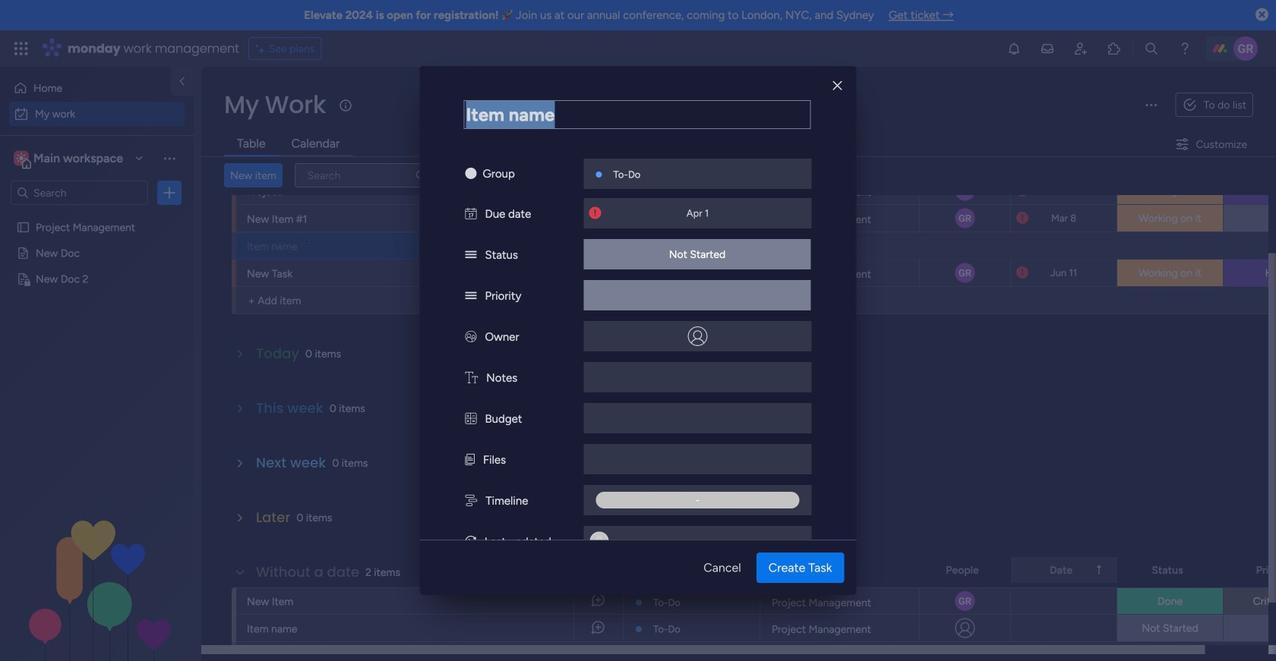 Task type: describe. For each thing, give the bounding box(es) containing it.
dapulse timeline column image
[[465, 495, 477, 508]]

v2 status image
[[465, 248, 477, 262]]

invite members image
[[1073, 41, 1088, 56]]

select product image
[[14, 41, 29, 56]]

2 vertical spatial option
[[0, 214, 194, 217]]

1 v2 overdue deadline image from the top
[[1016, 184, 1028, 198]]

v2 file column image
[[465, 454, 475, 467]]

1 tab from the left
[[224, 132, 278, 156]]

lottie animation element
[[0, 508, 194, 662]]

notifications image
[[1006, 41, 1022, 56]]

help image
[[1177, 41, 1193, 56]]

v2 sun image
[[465, 167, 477, 181]]

1 vertical spatial option
[[9, 102, 185, 126]]

lottie animation image
[[0, 508, 194, 662]]

0 vertical spatial option
[[9, 76, 162, 100]]

v2 pulse updated log image
[[465, 536, 476, 549]]

dapulse date column image
[[465, 207, 477, 221]]

Filter dashboard by text search field
[[295, 163, 433, 188]]

update feed image
[[1040, 41, 1055, 56]]



Task type: locate. For each thing, give the bounding box(es) containing it.
dialog
[[420, 66, 856, 624]]

greg robinson image
[[1234, 36, 1258, 61]]

option
[[9, 76, 162, 100], [9, 102, 185, 126], [0, 214, 194, 217]]

tab
[[224, 132, 278, 156], [278, 132, 353, 156]]

search everything image
[[1144, 41, 1159, 56]]

list box
[[0, 211, 194, 497]]

dapulse numbers column image
[[465, 413, 477, 426]]

v2 multiple person column image
[[465, 330, 477, 344]]

v2 status image
[[465, 289, 477, 303]]

2 v2 overdue deadline image from the top
[[1016, 266, 1028, 280]]

see plans image
[[255, 40, 269, 57]]

None search field
[[295, 163, 433, 188]]

1 horizontal spatial v2 overdue deadline image
[[1016, 211, 1028, 226]]

tab list
[[224, 132, 353, 156]]

1 public board image from the top
[[16, 220, 30, 235]]

1 vertical spatial v2 overdue deadline image
[[1016, 266, 1028, 280]]

0 horizontal spatial v2 overdue deadline image
[[589, 206, 601, 221]]

dapulse text column image
[[465, 372, 478, 385]]

monday marketplace image
[[1107, 41, 1122, 56]]

search image
[[415, 169, 427, 182]]

2 public board image from the top
[[16, 246, 30, 260]]

2 tab from the left
[[278, 132, 353, 156]]

close image
[[833, 80, 842, 91]]

sort image
[[1093, 564, 1105, 577]]

private board image
[[16, 272, 30, 286]]

0 vertical spatial v2 overdue deadline image
[[1016, 184, 1028, 198]]

0 vertical spatial public board image
[[16, 220, 30, 235]]

None field
[[464, 100, 811, 129]]

v2 overdue deadline image
[[1016, 184, 1028, 198], [1016, 266, 1028, 280]]

1 vertical spatial public board image
[[16, 246, 30, 260]]

column header
[[1011, 558, 1117, 583]]

v2 overdue deadline image
[[589, 206, 601, 221], [1016, 211, 1028, 226]]

Search in workspace field
[[32, 184, 127, 202]]

public board image
[[16, 220, 30, 235], [16, 246, 30, 260]]



Task type: vqa. For each thing, say whether or not it's contained in the screenshot.
top 👀 Deliverables
no



